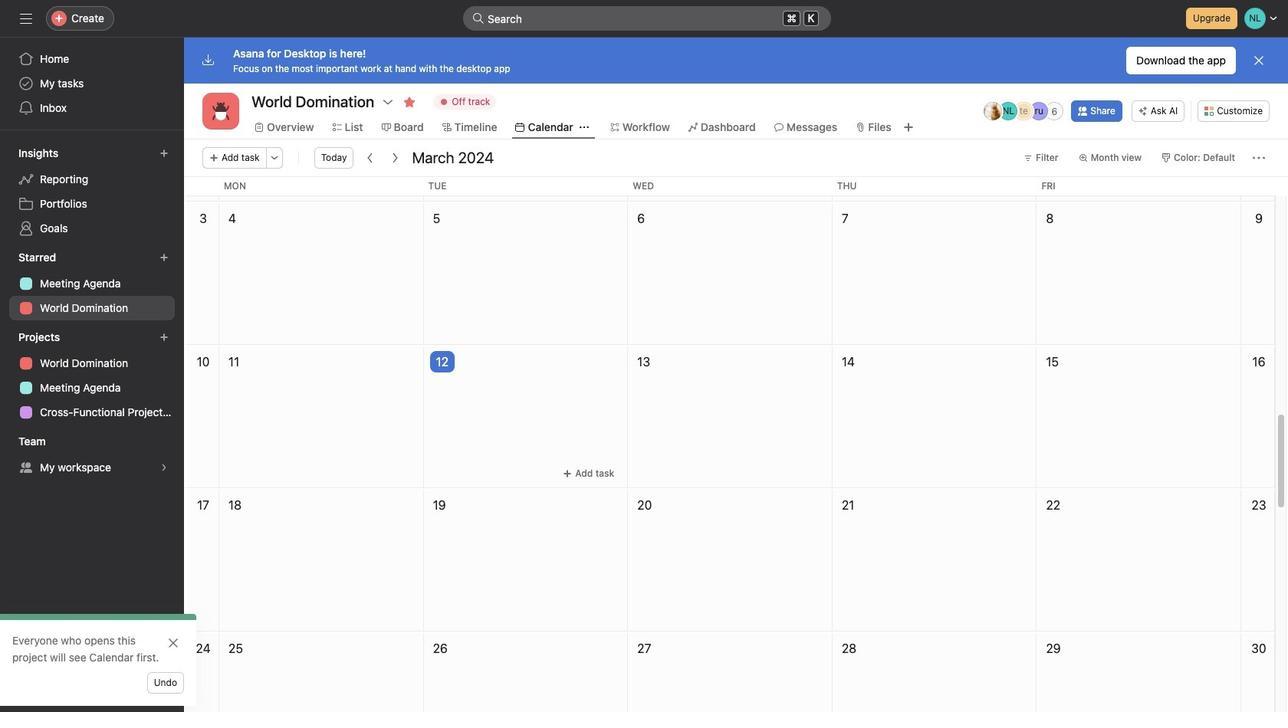 Task type: locate. For each thing, give the bounding box(es) containing it.
bug image
[[212, 102, 230, 120]]

prominent image
[[473, 12, 485, 25]]

global element
[[0, 38, 184, 130]]

None field
[[463, 6, 832, 31]]

new project or portfolio image
[[160, 333, 169, 342]]

1 horizontal spatial more actions image
[[1253, 152, 1266, 164]]

next month image
[[389, 152, 402, 164]]

tab actions image
[[580, 123, 589, 132]]

more actions image
[[1253, 152, 1266, 164], [270, 153, 279, 163]]

projects element
[[0, 324, 184, 428]]

show options image
[[382, 96, 394, 108]]

starred element
[[0, 244, 184, 324]]

insights element
[[0, 140, 184, 244]]



Task type: describe. For each thing, give the bounding box(es) containing it.
0 horizontal spatial more actions image
[[270, 153, 279, 163]]

dismiss image
[[1253, 54, 1266, 67]]

hide sidebar image
[[20, 12, 32, 25]]

teams element
[[0, 428, 184, 483]]

see details, my workspace image
[[160, 463, 169, 473]]

add items to starred image
[[160, 253, 169, 262]]

add tab image
[[903, 121, 915, 133]]

close image
[[167, 637, 179, 650]]

new insights image
[[160, 149, 169, 158]]

previous month image
[[365, 152, 377, 164]]

Search tasks, projects, and more text field
[[463, 6, 832, 31]]

remove from starred image
[[404, 96, 416, 108]]



Task type: vqa. For each thing, say whether or not it's contained in the screenshot.
prominent icon
yes



